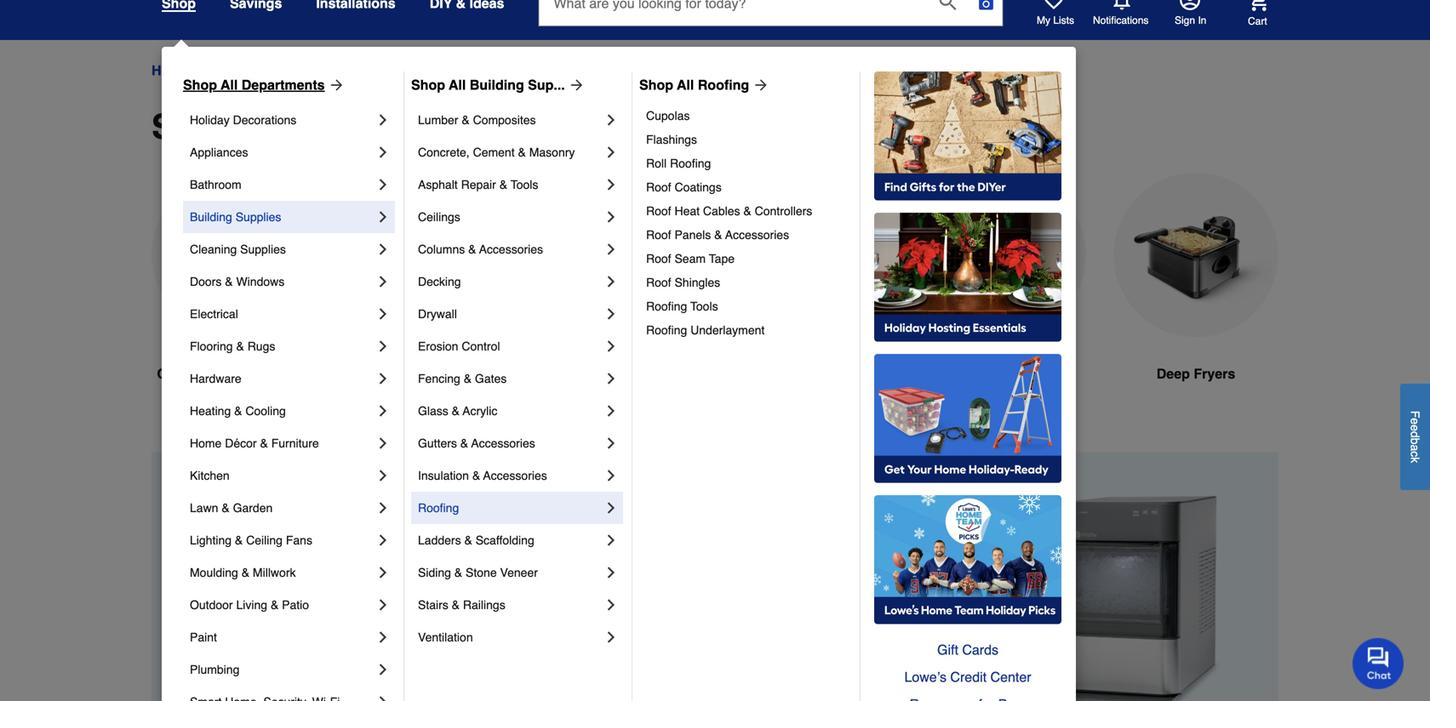 Task type: vqa. For each thing, say whether or not it's contained in the screenshot.
Flooring & Rugs link
yes



Task type: describe. For each thing, give the bounding box(es) containing it.
chevron right image for asphalt repair & tools
[[603, 176, 620, 193]]

f e e d b a c k
[[1408, 411, 1422, 463]]

roof seam tape link
[[646, 247, 848, 271]]

lumber
[[418, 113, 458, 127]]

roof panels & accessories link
[[646, 223, 848, 247]]

building inside shop all building sup... link
[[470, 77, 524, 93]]

decorations
[[233, 113, 296, 127]]

& down roof coatings link
[[743, 204, 751, 218]]

decking
[[418, 275, 461, 289]]

cards
[[962, 642, 998, 658]]

my lists
[[1037, 14, 1074, 26]]

get your home holiday-ready. image
[[874, 354, 1061, 483]]

cement
[[473, 146, 515, 159]]

gates
[[475, 372, 507, 386]]

& for glass & acrylic
[[452, 404, 460, 418]]

drywall link
[[418, 298, 603, 330]]

fencing & gates link
[[418, 363, 603, 395]]

deep
[[1157, 366, 1190, 382]]

ceilings
[[418, 210, 460, 224]]

chevron right image for building supplies
[[375, 209, 392, 226]]

roofing underlayment
[[646, 323, 765, 337]]

electrical link
[[190, 298, 375, 330]]

f
[[1408, 411, 1422, 418]]

roofing for roofing underlayment
[[646, 323, 687, 337]]

fryers
[[1194, 366, 1235, 382]]

search image
[[939, 0, 956, 10]]

holiday hosting essentials. image
[[874, 213, 1061, 342]]

departments
[[242, 77, 325, 93]]

& for stairs & railings
[[452, 598, 460, 612]]

supplies for building supplies
[[236, 210, 281, 224]]

chevron right image for columns & accessories
[[603, 241, 620, 258]]

chevron right image for heating & cooling
[[375, 403, 392, 420]]

heating & cooling
[[190, 404, 286, 418]]

lumber & composites
[[418, 113, 536, 127]]

decking link
[[418, 266, 603, 298]]

roof for roof panels & accessories
[[646, 228, 671, 242]]

insulation & accessories link
[[418, 460, 603, 492]]

holiday decorations
[[190, 113, 296, 127]]

home décor & furniture
[[190, 437, 319, 450]]

1 vertical spatial small appliances
[[152, 107, 432, 146]]

siding & stone veneer
[[418, 566, 538, 580]]

siding & stone veneer link
[[418, 557, 603, 589]]

holiday
[[190, 113, 230, 127]]

all for building
[[449, 77, 466, 93]]

a chefman stainless steel deep fryer. image
[[1113, 173, 1279, 337]]

lowe's home improvement cart image
[[1248, 0, 1268, 11]]

chevron right image for drywall
[[603, 306, 620, 323]]

roof for roof shingles
[[646, 276, 671, 289]]

chevron right image for insulation & accessories
[[603, 467, 620, 484]]

countertop microwaves link
[[152, 173, 317, 425]]

erosion
[[418, 340, 458, 353]]

sign
[[1175, 14, 1195, 26]]

center
[[990, 669, 1031, 685]]

appliances up holiday decorations
[[204, 63, 277, 78]]

chevron right image for siding & stone veneer
[[603, 564, 620, 581]]

& right the cement
[[518, 146, 526, 159]]

asphalt repair & tools
[[418, 178, 538, 192]]

masonry
[[529, 146, 575, 159]]

gutters & accessories link
[[418, 427, 603, 460]]

chevron right image for ceilings
[[603, 209, 620, 226]]

shop for shop all roofing
[[639, 77, 673, 93]]

portable ice makers link
[[344, 173, 509, 425]]

concrete, cement & masonry
[[418, 146, 575, 159]]

siding
[[418, 566, 451, 580]]

1 e from the top
[[1408, 418, 1422, 425]]

a gray ninja blender. image
[[921, 173, 1086, 337]]

appliances inside small appliances link
[[329, 63, 396, 78]]

roof panels & accessories
[[646, 228, 789, 242]]

controllers
[[755, 204, 812, 218]]

all for roofing
[[677, 77, 694, 93]]

& right repair on the left of page
[[499, 178, 507, 192]]

flooring & rugs
[[190, 340, 275, 353]]

stairs & railings
[[418, 598, 505, 612]]

chevron right image for plumbing
[[375, 661, 392, 678]]

shop all roofing
[[639, 77, 749, 93]]

f e e d b a c k button
[[1400, 384, 1430, 490]]

roof for roof coatings
[[646, 180, 671, 194]]

chevron right image for doors & windows
[[375, 273, 392, 290]]

countertop microwaves
[[157, 366, 311, 382]]

credit
[[950, 669, 987, 685]]

doors & windows
[[190, 275, 285, 289]]

home for home
[[152, 63, 189, 78]]

& for lawn & garden
[[222, 501, 230, 515]]

k
[[1408, 457, 1422, 463]]

& for doors & windows
[[225, 275, 233, 289]]

kitchen
[[190, 469, 230, 483]]

chevron right image for fencing & gates
[[603, 370, 620, 387]]

chevron right image for erosion control
[[603, 338, 620, 355]]

& down cables
[[714, 228, 722, 242]]

scaffolding
[[476, 534, 534, 547]]

& for gutters & accessories
[[460, 437, 468, 450]]

lawn & garden link
[[190, 492, 375, 524]]

chevron right image for lighting & ceiling fans
[[375, 532, 392, 549]]

fans
[[286, 534, 312, 547]]

a stainless steel toaster oven. image
[[536, 173, 701, 337]]

advertisement region
[[152, 452, 1279, 701]]

toaster ovens
[[572, 366, 666, 382]]

cart button
[[1224, 0, 1268, 28]]

home décor & furniture link
[[190, 427, 375, 460]]

flooring & rugs link
[[190, 330, 375, 363]]

chevron right image for holiday decorations
[[375, 112, 392, 129]]

toaster ovens link
[[536, 173, 701, 425]]

fencing & gates
[[418, 372, 507, 386]]

& left 'patio'
[[271, 598, 279, 612]]

lowe's credit center
[[904, 669, 1031, 685]]

gutters & accessories
[[418, 437, 535, 450]]

chevron right image for ladders & scaffolding
[[603, 532, 620, 549]]

chevron right image for gutters & accessories
[[603, 435, 620, 452]]

notifications
[[1093, 15, 1149, 26]]

a gray and stainless steel ninja air fryer. image
[[729, 173, 894, 337]]

stairs
[[418, 598, 448, 612]]

insulation
[[418, 469, 469, 483]]

ceiling
[[246, 534, 283, 547]]

stone
[[466, 566, 497, 580]]

chevron right image for electrical
[[375, 306, 392, 323]]

outdoor
[[190, 598, 233, 612]]

cooling
[[245, 404, 286, 418]]

shingles
[[675, 276, 720, 289]]

cleaning supplies link
[[190, 233, 375, 266]]

concrete, cement & masonry link
[[418, 136, 603, 169]]

& for siding & stone veneer
[[454, 566, 462, 580]]

my
[[1037, 14, 1050, 26]]

toaster
[[572, 366, 620, 382]]

home for home décor & furniture
[[190, 437, 222, 450]]

hardware link
[[190, 363, 375, 395]]

ovens
[[624, 366, 666, 382]]

chevron right image for decking
[[603, 273, 620, 290]]



Task type: locate. For each thing, give the bounding box(es) containing it.
shop for shop all departments
[[183, 77, 217, 93]]

supplies inside the building supplies link
[[236, 210, 281, 224]]

chevron right image for appliances
[[375, 144, 392, 161]]

cleaning
[[190, 243, 237, 256]]

all
[[221, 77, 238, 93], [449, 77, 466, 93], [677, 77, 694, 93]]

flooring
[[190, 340, 233, 353]]

0 vertical spatial tools
[[511, 178, 538, 192]]

railings
[[463, 598, 505, 612]]

chevron right image for lumber & composites
[[603, 112, 620, 129]]

home
[[152, 63, 189, 78], [190, 437, 222, 450]]

2 all from the left
[[449, 77, 466, 93]]

& for lighting & ceiling fans
[[235, 534, 243, 547]]

outdoor living & patio link
[[190, 589, 375, 621]]

supplies for cleaning supplies
[[240, 243, 286, 256]]

roofing for roofing
[[418, 501, 459, 515]]

columns
[[418, 243, 465, 256]]

chevron right image for hardware
[[375, 370, 392, 387]]

chevron right image
[[603, 112, 620, 129], [375, 209, 392, 226], [603, 209, 620, 226], [375, 241, 392, 258], [603, 273, 620, 290], [603, 306, 620, 323], [603, 338, 620, 355], [603, 370, 620, 387], [375, 403, 392, 420], [603, 435, 620, 452], [375, 467, 392, 484], [603, 467, 620, 484], [375, 500, 392, 517], [375, 532, 392, 549], [375, 564, 392, 581], [603, 564, 620, 581], [375, 597, 392, 614], [375, 661, 392, 678]]

insulation & accessories
[[418, 469, 547, 483]]

chevron right image for kitchen
[[375, 467, 392, 484]]

3 shop from the left
[[639, 77, 673, 93]]

1 horizontal spatial building
[[470, 77, 524, 93]]

2 horizontal spatial all
[[677, 77, 694, 93]]

chevron right image for roofing
[[603, 500, 620, 517]]

deep fryers link
[[1113, 173, 1279, 425]]

building supplies link
[[190, 201, 375, 233]]

paint link
[[190, 621, 375, 654]]

columns & accessories link
[[418, 233, 603, 266]]

shop all building sup... link
[[411, 75, 585, 95]]

appliances inside appliances link
[[190, 146, 248, 159]]

lowe's home improvement notification center image
[[1112, 0, 1132, 10]]

find gifts for the diyer. image
[[874, 72, 1061, 201]]

rugs
[[247, 340, 275, 353]]

chevron right image for bathroom
[[375, 176, 392, 193]]

chat invite button image
[[1353, 638, 1404, 690]]

& for columns & accessories
[[468, 243, 476, 256]]

roof shingles
[[646, 276, 720, 289]]

arrow right image for shop all building sup...
[[565, 77, 585, 94]]

arrow right image inside shop all departments link
[[325, 77, 345, 94]]

gift
[[937, 642, 958, 658]]

e up 'd'
[[1408, 418, 1422, 425]]

& inside 'link'
[[234, 404, 242, 418]]

small up bathroom
[[152, 107, 242, 146]]

asphalt
[[418, 178, 458, 192]]

a silver-colored new air portable ice maker. image
[[344, 173, 509, 337]]

1 horizontal spatial small
[[292, 63, 326, 78]]

bathroom link
[[190, 169, 375, 201]]

a
[[1408, 445, 1422, 451]]

arrow right image for shop all departments
[[325, 77, 345, 94]]

appliances link up holiday decorations
[[204, 60, 277, 81]]

all up lumber
[[449, 77, 466, 93]]

& for heating & cooling
[[234, 404, 242, 418]]

roll
[[646, 157, 667, 170]]

chevron right image for glass & acrylic
[[603, 403, 620, 420]]

roofing inside roofing tools link
[[646, 300, 687, 313]]

e up b at bottom
[[1408, 425, 1422, 431]]

paint
[[190, 631, 217, 644]]

fencing
[[418, 372, 460, 386]]

roofing underlayment link
[[646, 318, 848, 342]]

accessories
[[725, 228, 789, 242], [479, 243, 543, 256], [471, 437, 535, 450], [483, 469, 547, 483]]

Search Query text field
[[539, 0, 926, 26]]

countertop
[[157, 366, 230, 382]]

building up composites
[[470, 77, 524, 93]]

roof coatings
[[646, 180, 722, 194]]

lighting & ceiling fans link
[[190, 524, 375, 557]]

accessories down ceilings link
[[479, 243, 543, 256]]

0 vertical spatial small
[[292, 63, 326, 78]]

ventilation
[[418, 631, 473, 644]]

shop
[[183, 77, 217, 93], [411, 77, 445, 93], [639, 77, 673, 93]]

all up holiday decorations
[[221, 77, 238, 93]]

all for departments
[[221, 77, 238, 93]]

0 horizontal spatial home
[[152, 63, 189, 78]]

shop all building sup...
[[411, 77, 565, 93]]

& right décor
[[260, 437, 268, 450]]

shop up lumber
[[411, 77, 445, 93]]

gutters
[[418, 437, 457, 450]]

appliances right departments
[[329, 63, 396, 78]]

arrow right image up holiday decorations link
[[325, 77, 345, 94]]

columns & accessories
[[418, 243, 543, 256]]

& for fencing & gates
[[464, 372, 472, 386]]

deep fryers
[[1157, 366, 1235, 382]]

cart
[[1248, 15, 1267, 27]]

1 arrow right image from the left
[[325, 77, 345, 94]]

accessories for gutters & accessories
[[471, 437, 535, 450]]

0 vertical spatial supplies
[[236, 210, 281, 224]]

appliances
[[204, 63, 277, 78], [329, 63, 396, 78], [251, 107, 432, 146], [190, 146, 248, 159]]

& right lumber
[[462, 113, 470, 127]]

roof up roofing tools
[[646, 276, 671, 289]]

lowe's home team holiday picks. image
[[874, 495, 1061, 625]]

tools
[[511, 178, 538, 192], [690, 300, 718, 313]]

& right lawn
[[222, 501, 230, 515]]

all inside shop all building sup... link
[[449, 77, 466, 93]]

roof left panels at the top left
[[646, 228, 671, 242]]

blenders
[[974, 366, 1033, 382]]

supplies up the cleaning supplies
[[236, 210, 281, 224]]

None search field
[[538, 0, 1003, 42]]

ice
[[421, 366, 440, 382]]

roof for roof heat cables & controllers
[[646, 204, 671, 218]]

& for flooring & rugs
[[236, 340, 244, 353]]

& left rugs
[[236, 340, 244, 353]]

roof shingles link
[[646, 271, 848, 295]]

millwork
[[253, 566, 296, 580]]

roofing inside the roll roofing link
[[670, 157, 711, 170]]

1 roof from the top
[[646, 180, 671, 194]]

ladders & scaffolding link
[[418, 524, 603, 557]]

0 vertical spatial building
[[470, 77, 524, 93]]

&
[[462, 113, 470, 127], [518, 146, 526, 159], [499, 178, 507, 192], [743, 204, 751, 218], [714, 228, 722, 242], [468, 243, 476, 256], [225, 275, 233, 289], [236, 340, 244, 353], [464, 372, 472, 386], [234, 404, 242, 418], [452, 404, 460, 418], [260, 437, 268, 450], [460, 437, 468, 450], [472, 469, 480, 483], [222, 501, 230, 515], [235, 534, 243, 547], [464, 534, 472, 547], [241, 566, 249, 580], [454, 566, 462, 580], [271, 598, 279, 612], [452, 598, 460, 612]]

roofing inside shop all roofing link
[[698, 77, 749, 93]]

heating & cooling link
[[190, 395, 375, 427]]

moulding & millwork
[[190, 566, 296, 580]]

electrical
[[190, 307, 238, 321]]

all inside shop all roofing link
[[677, 77, 694, 93]]

1 vertical spatial tools
[[690, 300, 718, 313]]

roof for roof seam tape
[[646, 252, 671, 266]]

1 vertical spatial appliances link
[[190, 136, 375, 169]]

chevron right image for concrete, cement & masonry
[[603, 144, 620, 161]]

arrow right image
[[749, 77, 770, 94]]

accessories inside "link"
[[479, 243, 543, 256]]

chevron right image for ventilation
[[603, 629, 620, 646]]

ventilation link
[[418, 621, 603, 654]]

roofing for roofing tools
[[646, 300, 687, 313]]

3 all from the left
[[677, 77, 694, 93]]

1 horizontal spatial shop
[[411, 77, 445, 93]]

5 roof from the top
[[646, 276, 671, 289]]

& left ceiling
[[235, 534, 243, 547]]

& inside 'link'
[[241, 566, 249, 580]]

living
[[236, 598, 267, 612]]

1 vertical spatial building
[[190, 210, 232, 224]]

& right "doors"
[[225, 275, 233, 289]]

& right stairs
[[452, 598, 460, 612]]

4 roof from the top
[[646, 252, 671, 266]]

2 horizontal spatial shop
[[639, 77, 673, 93]]

lowe's home improvement lists image
[[1044, 0, 1064, 10]]

arrow right image up 'masonry'
[[565, 77, 585, 94]]

chevron right image for lawn & garden
[[375, 500, 392, 517]]

0 horizontal spatial arrow right image
[[325, 77, 345, 94]]

tools up ceilings link
[[511, 178, 538, 192]]

& left stone at the bottom of page
[[454, 566, 462, 580]]

all up cupolas
[[677, 77, 694, 93]]

building inside the building supplies link
[[190, 210, 232, 224]]

chevron right image
[[375, 112, 392, 129], [375, 144, 392, 161], [603, 144, 620, 161], [375, 176, 392, 193], [603, 176, 620, 193], [603, 241, 620, 258], [375, 273, 392, 290], [375, 306, 392, 323], [375, 338, 392, 355], [375, 370, 392, 387], [603, 403, 620, 420], [375, 435, 392, 452], [603, 500, 620, 517], [603, 532, 620, 549], [603, 597, 620, 614], [375, 629, 392, 646], [603, 629, 620, 646], [375, 694, 392, 701]]

lowe's home improvement account image
[[1180, 0, 1200, 10]]

supplies inside cleaning supplies link
[[240, 243, 286, 256]]

sup...
[[528, 77, 565, 93]]

accessories up the roofing link
[[483, 469, 547, 483]]

chevron right image for flooring & rugs
[[375, 338, 392, 355]]

a black and stainless steel countertop microwave. image
[[152, 173, 317, 337]]

moulding & millwork link
[[190, 557, 375, 589]]

chevron right image for moulding & millwork
[[375, 564, 392, 581]]

0 horizontal spatial building
[[190, 210, 232, 224]]

0 vertical spatial small appliances
[[292, 63, 396, 78]]

1 horizontal spatial arrow right image
[[565, 77, 585, 94]]

blenders link
[[921, 173, 1086, 425]]

0 horizontal spatial all
[[221, 77, 238, 93]]

roofing down roofing tools
[[646, 323, 687, 337]]

accessories up insulation & accessories link
[[471, 437, 535, 450]]

roof left seam on the left
[[646, 252, 671, 266]]

1 vertical spatial supplies
[[240, 243, 286, 256]]

lighting & ceiling fans
[[190, 534, 312, 547]]

& left gates
[[464, 372, 472, 386]]

roofing inside roofing underlayment link
[[646, 323, 687, 337]]

lowe's credit center link
[[874, 664, 1061, 691]]

gift cards link
[[874, 637, 1061, 664]]

panels
[[675, 228, 711, 242]]

& for ladders & scaffolding
[[464, 534, 472, 547]]

tools up roofing underlayment
[[690, 300, 718, 313]]

lumber & composites link
[[418, 104, 603, 136]]

& right glass
[[452, 404, 460, 418]]

small up holiday decorations link
[[292, 63, 326, 78]]

0 vertical spatial home
[[152, 63, 189, 78]]

& for lumber & composites
[[462, 113, 470, 127]]

erosion control
[[418, 340, 500, 353]]

portable
[[362, 366, 417, 382]]

cupolas link
[[646, 104, 848, 128]]

& left the millwork
[[241, 566, 249, 580]]

chevron right image for cleaning supplies
[[375, 241, 392, 258]]

kitchen link
[[190, 460, 375, 492]]

& right columns
[[468, 243, 476, 256]]

2 roof from the top
[[646, 204, 671, 218]]

roofing up "ladders"
[[418, 501, 459, 515]]

& down gutters & accessories
[[472, 469, 480, 483]]

small appliances down departments
[[152, 107, 432, 146]]

roofing up roof coatings
[[670, 157, 711, 170]]

roof left heat on the top left of the page
[[646, 204, 671, 218]]

1 shop from the left
[[183, 77, 217, 93]]

small appliances up holiday decorations link
[[292, 63, 396, 78]]

shop up cupolas
[[639, 77, 673, 93]]

holiday decorations link
[[190, 104, 375, 136]]

arrow right image inside shop all building sup... link
[[565, 77, 585, 94]]

moulding
[[190, 566, 238, 580]]

0 horizontal spatial tools
[[511, 178, 538, 192]]

appliances up bathroom
[[190, 146, 248, 159]]

2 e from the top
[[1408, 425, 1422, 431]]

control
[[462, 340, 500, 353]]

supplies up windows
[[240, 243, 286, 256]]

flashings
[[646, 133, 697, 146]]

tape
[[709, 252, 735, 266]]

concrete,
[[418, 146, 470, 159]]

1 vertical spatial home
[[190, 437, 222, 450]]

shop all roofing link
[[639, 75, 770, 95]]

1 horizontal spatial tools
[[690, 300, 718, 313]]

0 horizontal spatial small
[[152, 107, 242, 146]]

& for insulation & accessories
[[472, 469, 480, 483]]

& right "ladders"
[[464, 534, 472, 547]]

roofing down roof shingles
[[646, 300, 687, 313]]

1 horizontal spatial all
[[449, 77, 466, 93]]

heat
[[675, 204, 700, 218]]

arrow right image
[[325, 77, 345, 94], [565, 77, 585, 94]]

accessories for columns & accessories
[[479, 243, 543, 256]]

2 arrow right image from the left
[[565, 77, 585, 94]]

stairs & railings link
[[418, 589, 603, 621]]

shop for shop all building sup...
[[411, 77, 445, 93]]

seam
[[675, 252, 706, 266]]

& for moulding & millwork
[[241, 566, 249, 580]]

shop up holiday
[[183, 77, 217, 93]]

building up cleaning
[[190, 210, 232, 224]]

& right gutters in the left of the page
[[460, 437, 468, 450]]

1 all from the left
[[221, 77, 238, 93]]

lawn
[[190, 501, 218, 515]]

3 roof from the top
[[646, 228, 671, 242]]

chevron right image for stairs & railings
[[603, 597, 620, 614]]

appliances link down decorations
[[190, 136, 375, 169]]

appliances link
[[204, 60, 277, 81], [190, 136, 375, 169]]

& left cooling
[[234, 404, 242, 418]]

chevron right image for outdoor living & patio
[[375, 597, 392, 614]]

accessories up 'roof seam tape' link
[[725, 228, 789, 242]]

0 horizontal spatial shop
[[183, 77, 217, 93]]

1 vertical spatial small
[[152, 107, 242, 146]]

0 vertical spatial appliances link
[[204, 60, 277, 81]]

lists
[[1053, 14, 1074, 26]]

roof down roll
[[646, 180, 671, 194]]

glass
[[418, 404, 448, 418]]

ladders
[[418, 534, 461, 547]]

chevron right image for paint
[[375, 629, 392, 646]]

1 horizontal spatial home
[[190, 437, 222, 450]]

chevron right image for home décor & furniture
[[375, 435, 392, 452]]

roofing up cupolas link
[[698, 77, 749, 93]]

all inside shop all departments link
[[221, 77, 238, 93]]

e
[[1408, 418, 1422, 425], [1408, 425, 1422, 431]]

camera image
[[978, 0, 995, 12]]

heating
[[190, 404, 231, 418]]

2 shop from the left
[[411, 77, 445, 93]]

accessories for insulation & accessories
[[483, 469, 547, 483]]

home link
[[152, 60, 189, 81]]

appliances down small appliances link
[[251, 107, 432, 146]]



